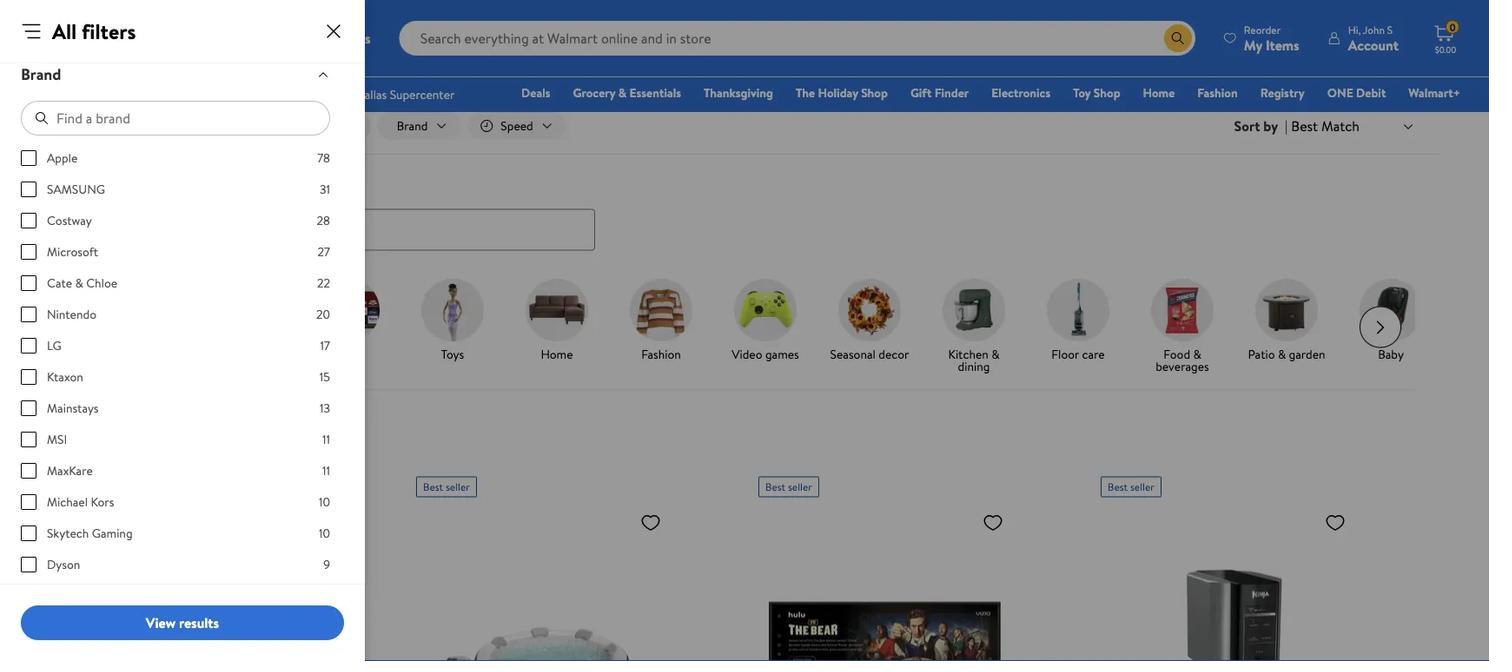Task type: locate. For each thing, give the bounding box(es) containing it.
maxkare
[[47, 462, 93, 479]]

walmart image
[[28, 24, 141, 52]]

tech image
[[317, 279, 380, 341]]

3 best from the left
[[1108, 480, 1128, 495]]

online
[[205, 454, 242, 473]]

1 vertical spatial deals
[[70, 174, 108, 196]]

&
[[618, 84, 627, 101], [75, 275, 83, 292], [992, 346, 1000, 362], [1193, 346, 1202, 362], [1278, 346, 1286, 362]]

2 11 from the top
[[322, 462, 330, 479]]

0 vertical spatial all
[[52, 17, 77, 46]]

brand button
[[7, 48, 344, 101]]

brand
[[21, 63, 61, 85]]

skytech
[[47, 525, 89, 542]]

the holiday shop
[[796, 84, 888, 101]]

filters up brand dropdown button
[[82, 17, 136, 46]]

electronics
[[992, 84, 1051, 101]]

13
[[320, 400, 330, 417]]

1 horizontal spatial shop
[[1094, 84, 1121, 101]]

2 best seller from the left
[[766, 480, 812, 495]]

thanksgiving link
[[696, 83, 781, 102]]

1 vertical spatial fashion
[[641, 346, 681, 362]]

home down "home" "image"
[[541, 346, 573, 362]]

toys
[[441, 346, 464, 362]]

search image
[[84, 223, 98, 237]]

kitchen and dining image
[[943, 279, 1005, 341]]

& right patio at the bottom
[[1278, 346, 1286, 362]]

all filters down brand dropdown button
[[103, 117, 151, 134]]

1 horizontal spatial fashion
[[1198, 84, 1238, 101]]

shop inside 'link'
[[861, 84, 888, 101]]

floor care link
[[1033, 279, 1124, 364]]

1 best from the left
[[423, 480, 443, 495]]

by
[[1264, 116, 1278, 136]]

0 vertical spatial all filters
[[52, 17, 136, 46]]

skytech gaming
[[47, 525, 133, 542]]

kors
[[91, 494, 114, 511]]

one
[[1328, 84, 1354, 101]]

home link
[[1135, 83, 1183, 102], [512, 279, 602, 364]]

shop right 'holiday'
[[861, 84, 888, 101]]

registry
[[1261, 84, 1305, 101]]

lots to love for less. low prices all season long. image
[[74, 0, 1416, 74]]

0 vertical spatial 10
[[319, 494, 330, 511]]

22
[[317, 275, 330, 292]]

kitchen
[[948, 346, 989, 362]]

1 vertical spatial all
[[103, 117, 117, 134]]

1 11 from the top
[[322, 431, 330, 448]]

& inside kitchen & dining
[[992, 346, 1000, 362]]

& inside food & beverages
[[1193, 346, 1202, 362]]

seller for ninja creami, ice cream maker, 5 one-touch programs image
[[1131, 480, 1155, 495]]

10 right add to favorites list, playstation 5 disc console - marvel's spider-man 2 bundle icon
[[319, 525, 330, 542]]

1 vertical spatial 10
[[319, 525, 330, 542]]

deals left grocery
[[521, 84, 551, 101]]

filters inside dialog
[[82, 17, 136, 46]]

& inside grocery & essentials link
[[618, 84, 627, 101]]

floor care
[[1052, 346, 1105, 362]]

0 vertical spatial home link
[[1135, 83, 1183, 102]]

9
[[323, 556, 330, 573]]

0 horizontal spatial home
[[541, 346, 573, 362]]

3 best seller from the left
[[1108, 480, 1155, 495]]

1 horizontal spatial best
[[766, 480, 786, 495]]

1 vertical spatial fashion link
[[616, 279, 706, 364]]

video games image
[[734, 279, 797, 341]]

& for essentials
[[618, 84, 627, 101]]

all inside dialog
[[52, 17, 77, 46]]

all filters
[[52, 17, 136, 46], [103, 117, 151, 134]]

1 vertical spatial filters
[[120, 117, 151, 134]]

home image
[[526, 279, 588, 341]]

the holiday shop link
[[788, 83, 896, 102]]

all
[[52, 17, 77, 46], [103, 117, 117, 134]]

filters down brand dropdown button
[[120, 117, 151, 134]]

20
[[316, 306, 330, 323]]

toy shop link
[[1066, 83, 1128, 102]]

& inside brand group
[[75, 275, 83, 292]]

11
[[322, 431, 330, 448], [322, 462, 330, 479]]

1 seller from the left
[[446, 480, 470, 495]]

0 vertical spatial fashion link
[[1190, 83, 1246, 102]]

1 horizontal spatial best seller
[[766, 480, 812, 495]]

fashion link
[[1190, 83, 1246, 102], [616, 279, 706, 364]]

0 vertical spatial home
[[1143, 84, 1175, 101]]

10
[[319, 494, 330, 511], [319, 525, 330, 542]]

17
[[320, 337, 330, 354]]

shop
[[861, 84, 888, 101], [1094, 84, 1121, 101]]

& right grocery
[[618, 84, 627, 101]]

1 vertical spatial home
[[541, 346, 573, 362]]

2 horizontal spatial best
[[1108, 480, 1128, 495]]

cate & chloe
[[47, 275, 117, 292]]

fashion up sort
[[1198, 84, 1238, 101]]

1 vertical spatial home link
[[512, 279, 602, 364]]

1 best seller from the left
[[423, 480, 470, 495]]

brand group
[[21, 149, 330, 661]]

& for dining
[[992, 346, 1000, 362]]

vizio 50" class v-series 4k uhd led smart tv v505-j09 image
[[759, 505, 1011, 661]]

care
[[1082, 346, 1105, 362]]

sort and filter section element
[[50, 98, 1440, 154]]

msi
[[47, 431, 67, 448]]

1 horizontal spatial all
[[103, 117, 117, 134]]

2 10 from the top
[[319, 525, 330, 542]]

11 for maxkare
[[322, 462, 330, 479]]

all filters up brand
[[52, 17, 136, 46]]

lg
[[47, 337, 61, 354]]

grocery & essentials
[[573, 84, 681, 101]]

food
[[1164, 346, 1191, 362]]

1 vertical spatial all filters
[[103, 117, 151, 134]]

apple
[[47, 149, 78, 166]]

1 10 from the top
[[319, 494, 330, 511]]

0 horizontal spatial seller
[[446, 480, 470, 495]]

saluspa 77" x 26" hollywood 240 gal. inflatable hot tub with led lights, 104f max temperature image
[[416, 505, 668, 661]]

mainstays
[[47, 400, 99, 417]]

best for saluspa 77" x 26" hollywood 240 gal. inflatable hot tub with led lights, 104f max temperature image
[[423, 480, 443, 495]]

& inside 'patio & garden' link
[[1278, 346, 1286, 362]]

best for ninja creami, ice cream maker, 5 one-touch programs image
[[1108, 480, 1128, 495]]

1 horizontal spatial home link
[[1135, 83, 1183, 102]]

fashion down fashion image
[[641, 346, 681, 362]]

toy
[[1073, 84, 1091, 101]]

0 horizontal spatial all
[[52, 17, 77, 46]]

best seller
[[423, 480, 470, 495], [766, 480, 812, 495], [1108, 480, 1155, 495]]

deals down mainstays
[[70, 417, 112, 442]]

0 horizontal spatial best
[[423, 480, 443, 495]]

0 vertical spatial 11
[[322, 431, 330, 448]]

None checkbox
[[21, 182, 36, 197], [21, 307, 36, 322], [21, 369, 36, 385], [21, 463, 36, 479], [21, 182, 36, 197], [21, 307, 36, 322], [21, 369, 36, 385], [21, 463, 36, 479]]

best
[[423, 480, 443, 495], [766, 480, 786, 495], [1108, 480, 1128, 495]]

deals down apple
[[70, 174, 108, 196]]

1 shop from the left
[[861, 84, 888, 101]]

10 up 9
[[319, 494, 330, 511]]

& for garden
[[1278, 346, 1286, 362]]

home right toy shop
[[1143, 84, 1175, 101]]

beverages
[[1156, 358, 1209, 375]]

0 vertical spatial filters
[[82, 17, 136, 46]]

& right cate
[[75, 275, 83, 292]]

price
[[70, 454, 101, 473]]

None checkbox
[[21, 150, 36, 166], [21, 213, 36, 229], [21, 244, 36, 260], [21, 275, 36, 291], [21, 338, 36, 354], [21, 401, 36, 416], [21, 432, 36, 448], [21, 494, 36, 510], [21, 526, 36, 541], [21, 557, 36, 573], [21, 150, 36, 166], [21, 213, 36, 229], [21, 244, 36, 260], [21, 275, 36, 291], [21, 338, 36, 354], [21, 401, 36, 416], [21, 432, 36, 448], [21, 494, 36, 510], [21, 526, 36, 541], [21, 557, 36, 573]]

games
[[766, 346, 799, 362]]

3 seller from the left
[[1131, 480, 1155, 495]]

dyson
[[47, 556, 80, 573]]

fashion
[[1198, 84, 1238, 101], [641, 346, 681, 362]]

10 for skytech gaming
[[319, 525, 330, 542]]

2 horizontal spatial seller
[[1131, 480, 1155, 495]]

patio & garden image
[[1256, 279, 1318, 341]]

2 shop from the left
[[1094, 84, 1121, 101]]

electronics link
[[984, 83, 1059, 102]]

home
[[1143, 84, 1175, 101], [541, 346, 573, 362]]

1 horizontal spatial seller
[[788, 480, 812, 495]]

2 seller from the left
[[788, 480, 812, 495]]

best seller for saluspa 77" x 26" hollywood 240 gal. inflatable hot tub with led lights, 104f max temperature image
[[423, 480, 470, 495]]

2 best from the left
[[766, 480, 786, 495]]

& right food
[[1193, 346, 1202, 362]]

2 horizontal spatial best seller
[[1108, 480, 1155, 495]]

1 horizontal spatial home
[[1143, 84, 1175, 101]]

& right dining in the bottom of the page
[[992, 346, 1000, 362]]

Search in deals search field
[[70, 209, 595, 251]]

shop right toy
[[1094, 84, 1121, 101]]

all up brand
[[52, 17, 77, 46]]

all inside button
[[103, 117, 117, 134]]

27
[[318, 243, 330, 260]]

0 horizontal spatial shop
[[861, 84, 888, 101]]

all up samsung at the top left of page
[[103, 117, 117, 134]]

0 horizontal spatial best seller
[[423, 480, 470, 495]]

toys image
[[421, 279, 484, 341]]

1 vertical spatial 11
[[322, 462, 330, 479]]



Task type: vqa. For each thing, say whether or not it's contained in the screenshot.
Search in deals search field
yes



Task type: describe. For each thing, give the bounding box(es) containing it.
0 vertical spatial deals
[[521, 84, 551, 101]]

food & beverages image
[[1151, 279, 1214, 341]]

close panel image
[[323, 21, 344, 42]]

add to favorites list, vizio 50" class v-series 4k uhd led smart tv v505-j09 image
[[983, 511, 1004, 533]]

0 horizontal spatial fashion
[[641, 346, 681, 362]]

Walmart Site-Wide search field
[[399, 21, 1196, 56]]

deals inside "search box"
[[70, 174, 108, 196]]

patio & garden link
[[1242, 279, 1332, 364]]

black friday deals image
[[109, 279, 171, 341]]

|
[[1285, 116, 1288, 136]]

michael kors
[[47, 494, 114, 511]]

gaming
[[92, 525, 133, 542]]

seller for vizio 50" class v-series 4k uhd led smart tv v505-j09 image
[[788, 480, 812, 495]]

walmart+ link
[[1401, 83, 1469, 102]]

seasonal
[[830, 346, 876, 362]]

78
[[317, 149, 330, 166]]

1 horizontal spatial fashion link
[[1190, 83, 1246, 102]]

holiday
[[818, 84, 858, 101]]

patio
[[1248, 346, 1275, 362]]

kitchen & dining
[[948, 346, 1000, 375]]

costway
[[47, 212, 92, 229]]

next slide for chipmodulewithimages list image
[[1360, 306, 1402, 348]]

0 horizontal spatial fashion link
[[616, 279, 706, 364]]

toys link
[[408, 279, 498, 364]]

add to favorites list, saluspa 77" x 26" hollywood 240 gal. inflatable hot tub with led lights, 104f max temperature image
[[640, 511, 661, 533]]

0 vertical spatial fashion
[[1198, 84, 1238, 101]]

the
[[796, 84, 815, 101]]

video games link
[[720, 279, 811, 364]]

baby image
[[1360, 279, 1423, 341]]

28
[[317, 212, 330, 229]]

best seller for vizio 50" class v-series 4k uhd led smart tv v505-j09 image
[[766, 480, 812, 495]]

all filters button
[[70, 112, 170, 140]]

Search search field
[[399, 21, 1196, 56]]

debit
[[1357, 84, 1386, 101]]

floorcare image
[[1047, 279, 1110, 341]]

cate
[[47, 275, 72, 292]]

31
[[320, 181, 330, 198]]

one debit link
[[1320, 83, 1394, 102]]

finder
[[935, 84, 969, 101]]

dining
[[958, 358, 990, 375]]

baby link
[[1346, 279, 1436, 364]]

video games
[[732, 346, 799, 362]]

playstation 5 disc console - marvel's spider-man 2 bundle image
[[74, 505, 326, 661]]

food & beverages
[[1156, 346, 1209, 375]]

floor
[[1052, 346, 1079, 362]]

all filters inside all filters button
[[103, 117, 151, 134]]

filters inside button
[[120, 117, 151, 134]]

seller for saluspa 77" x 26" hollywood 240 gal. inflatable hot tub with led lights, 104f max temperature image
[[446, 480, 470, 495]]

ninja creami, ice cream maker, 5 one-touch programs image
[[1101, 505, 1353, 661]]

grocery & essentials link
[[565, 83, 689, 102]]

Find a brand search field
[[21, 101, 330, 136]]

when
[[105, 454, 137, 473]]

seasonal decor link
[[825, 279, 915, 364]]

& for beverages
[[1193, 346, 1202, 362]]

seasonal decor
[[830, 346, 909, 362]]

price when purchased online
[[70, 454, 242, 473]]

garden
[[1289, 346, 1326, 362]]

all filters dialog
[[0, 0, 365, 661]]

best for vizio 50" class v-series 4k uhd led smart tv v505-j09 image
[[766, 480, 786, 495]]

sort by |
[[1235, 116, 1288, 136]]

grocery
[[573, 84, 616, 101]]

$0.00
[[1435, 43, 1457, 55]]

11 for msi
[[322, 431, 330, 448]]

view
[[146, 613, 176, 632]]

patio & garden
[[1248, 346, 1326, 362]]

add to favorites list, playstation 5 disc console - marvel's spider-man 2 bundle image
[[298, 511, 319, 533]]

10 for michael kors
[[319, 494, 330, 511]]

all filters inside all filters dialog
[[52, 17, 136, 46]]

& for chloe
[[75, 275, 83, 292]]

samsung
[[47, 181, 105, 198]]

chloe
[[86, 275, 117, 292]]

gift
[[911, 84, 932, 101]]

gift finder
[[911, 84, 969, 101]]

nintendo
[[47, 306, 96, 323]]

0
[[1450, 20, 1456, 35]]

ktaxon
[[47, 368, 83, 385]]

best seller for ninja creami, ice cream maker, 5 one-touch programs image
[[1108, 480, 1155, 495]]

microsoft
[[47, 243, 98, 260]]

michael
[[47, 494, 88, 511]]

video
[[732, 346, 763, 362]]

2 vertical spatial deals
[[70, 417, 112, 442]]

sort
[[1235, 116, 1260, 136]]

fashion image
[[630, 279, 693, 341]]

one debit
[[1328, 84, 1386, 101]]

walmart+
[[1409, 84, 1461, 101]]

15
[[320, 368, 330, 385]]

deals link
[[514, 83, 558, 102]]

kitchen & dining link
[[929, 279, 1019, 376]]

gift finder link
[[903, 83, 977, 102]]

food & beverages link
[[1138, 279, 1228, 376]]

purchased
[[140, 454, 202, 473]]

baby
[[1378, 346, 1404, 362]]

essentials
[[630, 84, 681, 101]]

toy shop
[[1073, 84, 1121, 101]]

add to favorites list, ninja creami, ice cream maker, 5 one-touch programs image
[[1325, 511, 1346, 533]]

view results button
[[21, 606, 344, 640]]

seasonal decor image
[[839, 279, 901, 341]]

thanksgiving
[[704, 84, 773, 101]]

0 horizontal spatial home link
[[512, 279, 602, 364]]

Deals search field
[[50, 174, 1440, 251]]

registry link
[[1253, 83, 1313, 102]]

results
[[179, 613, 219, 632]]

view results
[[146, 613, 219, 632]]



